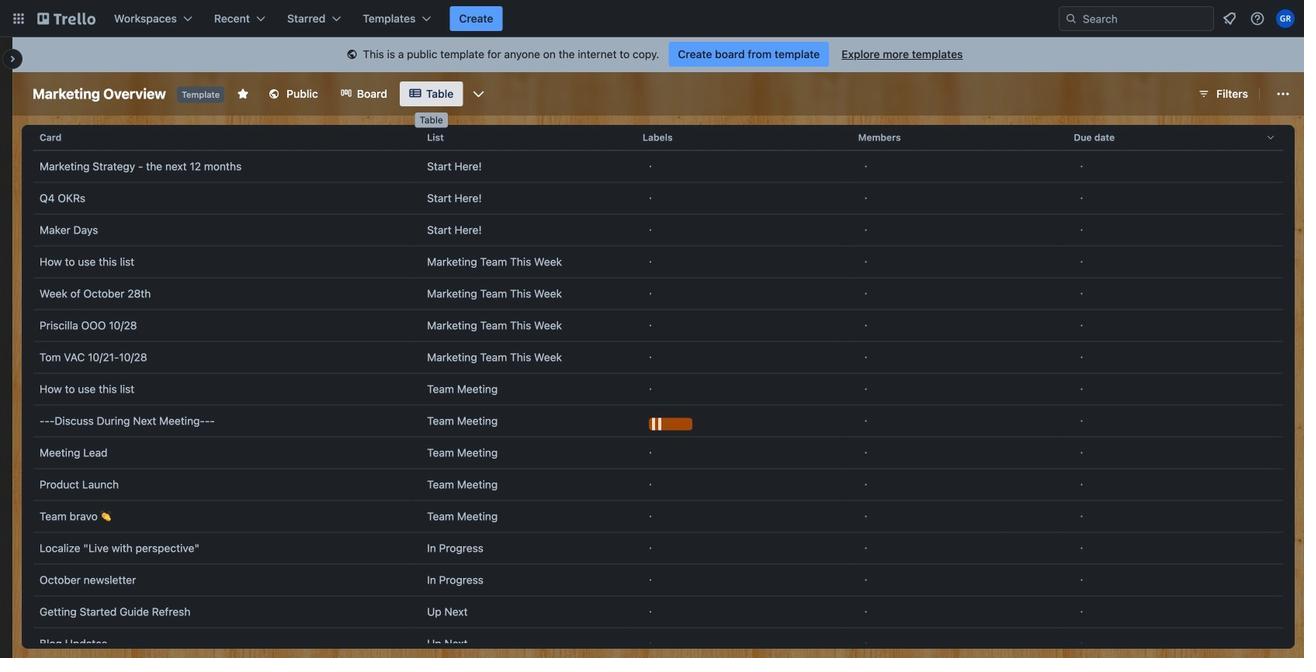 Task type: locate. For each thing, give the bounding box(es) containing it.
table
[[22, 119, 1296, 659]]

10 row from the top
[[33, 405, 1284, 437]]

5 row from the top
[[33, 246, 1284, 278]]

show menu image
[[1276, 86, 1292, 102]]

tooltip
[[415, 113, 448, 128]]

search image
[[1066, 12, 1078, 25]]

open information menu image
[[1251, 11, 1266, 26]]

0 notifications image
[[1221, 9, 1240, 28]]

customize views image
[[471, 86, 486, 102]]

14 row from the top
[[33, 533, 1284, 565]]

9 row from the top
[[33, 374, 1284, 405]]

primary element
[[0, 0, 1305, 37]]

row
[[33, 119, 1284, 156], [33, 151, 1284, 183], [33, 183, 1284, 214], [33, 214, 1284, 246], [33, 246, 1284, 278], [33, 278, 1284, 310], [33, 310, 1284, 342], [33, 342, 1284, 374], [33, 374, 1284, 405], [33, 405, 1284, 437], [33, 437, 1284, 469], [33, 469, 1284, 501], [33, 501, 1284, 533], [33, 533, 1284, 565], [33, 565, 1284, 597], [33, 597, 1284, 628], [33, 628, 1284, 659]]

3 row from the top
[[33, 183, 1284, 214]]

4 row from the top
[[33, 214, 1284, 246]]

8 row from the top
[[33, 342, 1284, 374]]

1 row from the top
[[33, 119, 1284, 156]]



Task type: describe. For each thing, give the bounding box(es) containing it.
11 row from the top
[[33, 437, 1284, 469]]

7 row from the top
[[33, 310, 1284, 342]]

sm image
[[344, 47, 360, 63]]

color: orange, title: none image
[[649, 418, 693, 431]]

13 row from the top
[[33, 501, 1284, 533]]

12 row from the top
[[33, 469, 1284, 501]]

17 row from the top
[[33, 628, 1284, 659]]

star or unstar board image
[[237, 88, 249, 100]]

16 row from the top
[[33, 597, 1284, 628]]

6 row from the top
[[33, 278, 1284, 310]]

Board name text field
[[25, 82, 174, 106]]

15 row from the top
[[33, 565, 1284, 597]]

2 row from the top
[[33, 151, 1284, 183]]

Search field
[[1059, 6, 1215, 31]]

greg robinson (gregrobinson96) image
[[1277, 9, 1296, 28]]

back to home image
[[37, 6, 96, 31]]



Task type: vqa. For each thing, say whether or not it's contained in the screenshot.
16th row from the bottom
yes



